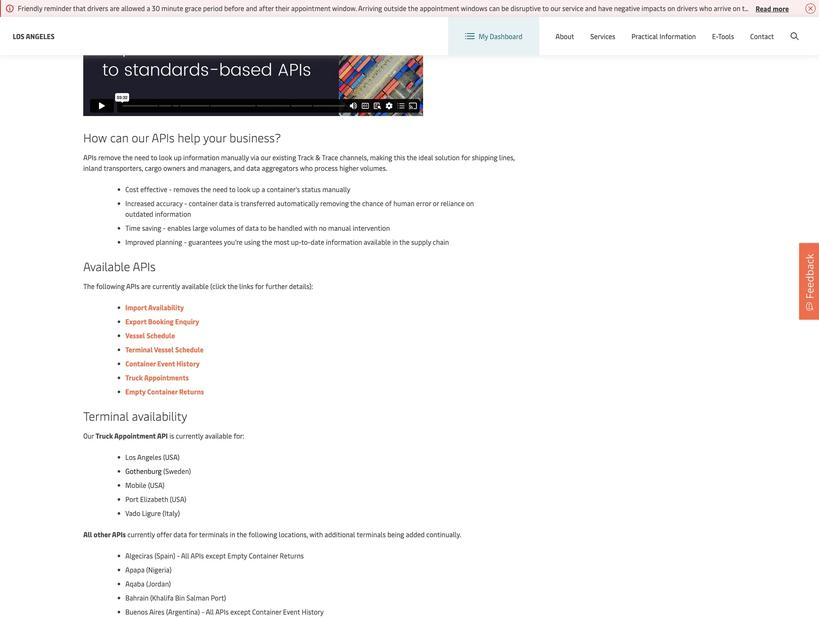 Task type: describe. For each thing, give the bounding box(es) containing it.
0 horizontal spatial except
[[206, 551, 226, 560]]

and up cost effective - removes the need to look up a container's status manually at the left of the page
[[234, 163, 245, 173]]

data up using on the top left
[[245, 223, 259, 233]]

and right owners at the top left
[[187, 163, 199, 173]]

1 that from the left
[[73, 3, 86, 13]]

the left links
[[228, 282, 238, 291]]

arriving
[[358, 3, 382, 13]]

0 vertical spatial schedule
[[147, 331, 175, 340]]

- for saving
[[163, 223, 166, 233]]

account
[[778, 25, 803, 34]]

the left the most
[[262, 237, 272, 247]]

los for los angeles
[[13, 31, 24, 41]]

1 vertical spatial look
[[237, 185, 251, 194]]

to-
[[302, 237, 311, 247]]

2 that from the left
[[782, 3, 795, 13]]

(jordan)
[[146, 579, 171, 588]]

using
[[244, 237, 261, 247]]

vessel schedule
[[125, 331, 175, 340]]

manually inside apis remove the need to look up information manually via our existing track & trace channels, making this the ideal solution for shipping lines, inland transporters, cargo owners and managers, and data aggregators who process higher volumes.
[[221, 153, 249, 162]]

0 vertical spatial empty
[[125, 387, 146, 396]]

apis inside apis remove the need to look up information manually via our existing track & trace channels, making this the ideal solution for shipping lines, inland transporters, cargo owners and managers, and data aggregators who process higher volumes.
[[83, 153, 97, 162]]

availability
[[132, 408, 187, 424]]

global menu button
[[637, 17, 703, 42]]

algeciras
[[125, 551, 153, 560]]

1 horizontal spatial vessel
[[154, 345, 174, 354]]

0 horizontal spatial all
[[83, 530, 92, 539]]

terminal vessel schedule
[[125, 345, 204, 354]]

1 horizontal spatial event
[[283, 607, 300, 617]]

help
[[178, 129, 201, 146]]

enables
[[168, 223, 191, 233]]

0 horizontal spatial be
[[269, 223, 276, 233]]

1 vertical spatial history
[[302, 607, 324, 617]]

human
[[394, 199, 415, 208]]

transferred
[[241, 199, 275, 208]]

1 horizontal spatial be
[[502, 3, 509, 13]]

truck appointments link
[[125, 373, 189, 382]]

making
[[370, 153, 393, 162]]

most
[[274, 237, 289, 247]]

0 horizontal spatial of
[[237, 223, 244, 233]]

appointments
[[144, 373, 189, 382]]

track
[[298, 153, 314, 162]]

1 horizontal spatial who
[[700, 3, 713, 13]]

0 vertical spatial with
[[304, 223, 317, 233]]

about
[[556, 31, 575, 41]]

1 horizontal spatial up
[[252, 185, 260, 194]]

enquiry
[[175, 317, 199, 326]]

available apis
[[83, 258, 156, 274]]

1 horizontal spatial truck
[[125, 373, 143, 382]]

contact
[[751, 31, 774, 41]]

e-
[[713, 31, 719, 41]]

my
[[479, 31, 488, 41]]

need inside apis remove the need to look up information manually via our existing track & trace channels, making this the ideal solution for shipping lines, inland transporters, cargo owners and managers, and data aggregators who process higher volumes.
[[134, 153, 149, 162]]

accuracy
[[156, 199, 183, 208]]

(usa) for angeles
[[163, 452, 180, 462]]

error
[[416, 199, 431, 208]]

apis up import
[[126, 282, 140, 291]]

0 horizontal spatial for
[[189, 530, 198, 539]]

outside
[[384, 3, 407, 13]]

empty container returns link
[[125, 387, 204, 396]]

look inside apis remove the need to look up information manually via our existing track & trace channels, making this the ideal solution for shipping lines, inland transporters, cargo owners and managers, and data aggregators who process higher volumes.
[[159, 153, 172, 162]]

links
[[239, 282, 254, 291]]

import availability
[[125, 303, 184, 312]]

1 terminals from the left
[[199, 530, 228, 539]]

gothenburg
[[125, 466, 162, 476]]

date
[[311, 237, 324, 247]]

terminal for terminal availability
[[83, 408, 129, 424]]

your
[[203, 129, 226, 146]]

the up algeciras (spain) - all apis except empty container returns
[[237, 530, 247, 539]]

1 vertical spatial with
[[310, 530, 323, 539]]

further
[[266, 282, 287, 291]]

0 vertical spatial available
[[364, 237, 391, 247]]

how can our apis help your business?
[[83, 129, 281, 146]]

read more button
[[756, 3, 789, 14]]

offer
[[157, 530, 172, 539]]

api
[[157, 431, 168, 441]]

up-
[[291, 237, 302, 247]]

30
[[152, 3, 160, 13]]

export booking enquiry link
[[125, 317, 199, 326]]

switch
[[580, 25, 601, 34]]

have
[[598, 3, 613, 13]]

2 terminals from the left
[[357, 530, 386, 539]]

increased
[[125, 199, 155, 208]]

1 drivers from the left
[[87, 3, 108, 13]]

appointment
[[114, 431, 156, 441]]

business?
[[230, 129, 281, 146]]

to right disruptive
[[543, 3, 549, 13]]

increased accuracy - container data is transferred automatically removing the chance of human error or reliance on outdated information
[[125, 199, 474, 219]]

0 horizontal spatial in
[[230, 530, 235, 539]]

and left have
[[585, 3, 597, 13]]

0 horizontal spatial truck
[[96, 431, 113, 441]]

apis down improved
[[133, 258, 156, 274]]

for inside apis remove the need to look up information manually via our existing track & trace channels, making this the ideal solution for shipping lines, inland transporters, cargo owners and managers, and data aggregators who process higher volumes.
[[462, 153, 470, 162]]

(italy)
[[163, 509, 180, 518]]

improved planning - guarantees you're using the most up-to-date information available in the supply chain
[[125, 237, 449, 247]]

0 vertical spatial currently
[[153, 282, 180, 291]]

feedback
[[803, 254, 817, 299]]

managers,
[[200, 163, 232, 173]]

booking
[[148, 317, 174, 326]]

bin
[[175, 593, 185, 602]]

1 horizontal spatial returns
[[280, 551, 304, 560]]

close alert image
[[806, 3, 816, 14]]

1 horizontal spatial in
[[393, 237, 398, 247]]

bahrain (khalifa bin salman port)
[[125, 593, 226, 602]]

los angeles
[[13, 31, 55, 41]]

to up using on the top left
[[260, 223, 267, 233]]

1 horizontal spatial all
[[206, 607, 214, 617]]

services
[[591, 31, 616, 41]]

(argentina)
[[166, 607, 200, 617]]

chain
[[433, 237, 449, 247]]

planning
[[156, 237, 182, 247]]

reminder
[[44, 3, 71, 13]]

manual
[[328, 223, 351, 233]]

port elizabeth (usa)
[[125, 495, 187, 504]]

1 horizontal spatial empty
[[228, 551, 247, 560]]

1 appointment from the left
[[291, 3, 331, 13]]

- for accuracy
[[184, 199, 187, 208]]

process
[[315, 163, 338, 173]]

apis down port) at the left of page
[[215, 607, 229, 617]]

information inside increased accuracy - container data is transferred automatically removing the chance of human error or reliance on outdated information
[[155, 209, 191, 219]]

2 vertical spatial currently
[[128, 530, 155, 539]]

(usa) for elizabeth
[[170, 495, 187, 504]]

(nigeria)
[[146, 565, 172, 574]]

is inside increased accuracy - container data is transferred automatically removing the chance of human error or reliance on outdated information
[[235, 199, 239, 208]]

friendly
[[18, 3, 42, 13]]

to inside apis remove the need to look up information manually via our existing track & trace channels, making this the ideal solution for shipping lines, inland transporters, cargo owners and managers, and data aggregators who process higher volumes.
[[151, 153, 157, 162]]

1 vertical spatial available
[[182, 282, 209, 291]]

service
[[563, 3, 584, 13]]

improved
[[125, 237, 154, 247]]

of inside increased accuracy - container data is transferred automatically removing the chance of human error or reliance on outdated information
[[385, 199, 392, 208]]

/
[[753, 25, 756, 34]]

1 vertical spatial can
[[110, 129, 129, 146]]

to down managers,
[[229, 185, 236, 194]]

window.
[[332, 3, 357, 13]]

- for planning
[[184, 237, 187, 247]]

and left after
[[246, 3, 257, 13]]

handled
[[278, 223, 302, 233]]

container
[[189, 199, 218, 208]]

1 horizontal spatial are
[[141, 282, 151, 291]]

angeles for los angeles (usa)
[[137, 452, 162, 462]]

time saving - enables large volumes of data to be handled with no manual intervention
[[125, 223, 390, 233]]

(sweden)
[[163, 466, 191, 476]]

0 horizontal spatial are
[[110, 3, 120, 13]]

0 vertical spatial event
[[157, 359, 175, 368]]

los for los angeles (usa)
[[125, 452, 136, 462]]

who inside apis remove the need to look up information manually via our existing track & trace channels, making this the ideal solution for shipping lines, inland transporters, cargo owners and managers, and data aggregators who process higher volumes.
[[300, 163, 313, 173]]

outdated
[[125, 209, 153, 219]]

friendly reminder that drivers are allowed a 30 minute grace period before and after their appointment window. arriving outside the appointment windows can be disruptive to our service and have negative impacts on drivers who arrive on time. drivers that arrive o
[[18, 3, 820, 13]]

apapa (nigeria)
[[125, 565, 172, 574]]

information inside apis remove the need to look up information manually via our existing track & trace channels, making this the ideal solution for shipping lines, inland transporters, cargo owners and managers, and data aggregators who process higher volumes.
[[183, 153, 220, 162]]

period
[[203, 3, 223, 13]]



Task type: vqa. For each thing, say whether or not it's contained in the screenshot.
the "to" within the APIs remove the need to look up information manually via our existing Track & Trace channels, making this the ideal solution for shipping lines, inland transporters, cargo owners and managers, and data aggregators who process higher volumes.
yes



Task type: locate. For each thing, give the bounding box(es) containing it.
after
[[259, 3, 274, 13]]

0 horizontal spatial following
[[96, 282, 125, 291]]

import
[[125, 303, 147, 312]]

up inside apis remove the need to look up information manually via our existing track & trace channels, making this the ideal solution for shipping lines, inland transporters, cargo owners and managers, and data aggregators who process higher volumes.
[[174, 153, 182, 162]]

our right via
[[261, 153, 271, 162]]

&
[[316, 153, 321, 162]]

all other apis currently offer data for terminals in the following locations, with additional terminals being added continually.
[[83, 530, 462, 539]]

0 vertical spatial following
[[96, 282, 125, 291]]

location
[[602, 25, 628, 34]]

other
[[94, 530, 111, 539]]

our inside apis remove the need to look up information manually via our existing track & trace channels, making this the ideal solution for shipping lines, inland transporters, cargo owners and managers, and data aggregators who process higher volumes.
[[261, 153, 271, 162]]

volumes
[[210, 223, 235, 233]]

1 vertical spatial manually
[[323, 185, 351, 194]]

1 vertical spatial truck
[[96, 431, 113, 441]]

vessel down export
[[125, 331, 145, 340]]

los down 'friendly'
[[13, 31, 24, 41]]

supply
[[411, 237, 431, 247]]

existing
[[273, 153, 296, 162]]

- right (spain)
[[177, 551, 180, 560]]

truck right our
[[96, 431, 113, 441]]

0 vertical spatial los
[[13, 31, 24, 41]]

0 horizontal spatial arrive
[[714, 3, 732, 13]]

be left disruptive
[[502, 3, 509, 13]]

our
[[83, 431, 94, 441]]

- right saving
[[163, 223, 166, 233]]

truck down container event history
[[125, 373, 143, 382]]

export
[[125, 317, 147, 326]]

1 horizontal spatial history
[[302, 607, 324, 617]]

0 vertical spatial information
[[183, 153, 220, 162]]

on
[[668, 3, 676, 13], [733, 3, 741, 13], [467, 199, 474, 208]]

no
[[319, 223, 327, 233]]

1 vertical spatial are
[[141, 282, 151, 291]]

0 horizontal spatial los
[[13, 31, 24, 41]]

are
[[110, 3, 120, 13], [141, 282, 151, 291]]

need
[[134, 153, 149, 162], [213, 185, 228, 194]]

0 horizontal spatial terminals
[[199, 530, 228, 539]]

information up managers,
[[183, 153, 220, 162]]

- down removes
[[184, 199, 187, 208]]

los angeles (usa)
[[125, 452, 180, 462]]

following left locations,
[[249, 530, 277, 539]]

for right solution
[[462, 153, 470, 162]]

contact button
[[751, 17, 774, 55]]

currently right api
[[176, 431, 203, 441]]

1 horizontal spatial on
[[668, 3, 676, 13]]

1 horizontal spatial look
[[237, 185, 251, 194]]

can up "remove"
[[110, 129, 129, 146]]

0 horizontal spatial that
[[73, 3, 86, 13]]

1 vertical spatial who
[[300, 163, 313, 173]]

(usa) up port elizabeth (usa) on the bottom left
[[148, 480, 165, 490]]

apis up inland
[[83, 153, 97, 162]]

all left other
[[83, 530, 92, 539]]

be
[[502, 3, 509, 13], [269, 223, 276, 233]]

on inside increased accuracy - container data is transferred automatically removing the chance of human error or reliance on outdated information
[[467, 199, 474, 208]]

on right reliance
[[467, 199, 474, 208]]

trace
[[322, 153, 338, 162]]

terminal down vessel schedule link
[[125, 345, 153, 354]]

2 vertical spatial our
[[261, 153, 271, 162]]

1 vertical spatial for
[[255, 282, 264, 291]]

(usa) up (sweden)
[[163, 452, 180, 462]]

1 horizontal spatial of
[[385, 199, 392, 208]]

0 horizontal spatial who
[[300, 163, 313, 173]]

need up cargo
[[134, 153, 149, 162]]

1 vertical spatial up
[[252, 185, 260, 194]]

0 vertical spatial are
[[110, 3, 120, 13]]

about button
[[556, 17, 575, 55]]

be up the most
[[269, 223, 276, 233]]

inland
[[83, 163, 102, 173]]

empty container returns
[[125, 387, 204, 396]]

drivers up menu
[[677, 3, 698, 13]]

0 vertical spatial is
[[235, 199, 239, 208]]

is
[[235, 199, 239, 208], [169, 431, 174, 441]]

1 vertical spatial following
[[249, 530, 277, 539]]

data inside increased accuracy - container data is transferred automatically removing the chance of human error or reliance on outdated information
[[219, 199, 233, 208]]

switch location
[[580, 25, 628, 34]]

appointment left windows
[[420, 3, 459, 13]]

the up "transporters,"
[[123, 153, 133, 162]]

1 horizontal spatial following
[[249, 530, 277, 539]]

currently
[[153, 282, 180, 291], [176, 431, 203, 441], [128, 530, 155, 539]]

with
[[304, 223, 317, 233], [310, 530, 323, 539]]

1 horizontal spatial a
[[262, 185, 265, 194]]

2 appointment from the left
[[420, 3, 459, 13]]

for right offer
[[189, 530, 198, 539]]

mobile
[[125, 480, 146, 490]]

0 vertical spatial angeles
[[26, 31, 55, 41]]

grace
[[185, 3, 202, 13]]

available left for:
[[205, 431, 232, 441]]

drivers left allowed
[[87, 3, 108, 13]]

port)
[[211, 593, 226, 602]]

0 vertical spatial our
[[551, 3, 561, 13]]

schedule down booking
[[147, 331, 175, 340]]

(usa) up (italy)
[[170, 495, 187, 504]]

apis left the help
[[152, 129, 175, 146]]

drivers
[[759, 3, 781, 13]]

elizabeth
[[140, 495, 168, 504]]

need down managers,
[[213, 185, 228, 194]]

effective
[[140, 185, 167, 194]]

vessel up container event history
[[154, 345, 174, 354]]

0 horizontal spatial can
[[110, 129, 129, 146]]

time.
[[742, 3, 758, 13]]

1 horizontal spatial terminals
[[357, 530, 386, 539]]

0 vertical spatial terminal
[[125, 345, 153, 354]]

1 vertical spatial all
[[206, 607, 214, 617]]

- down salman
[[202, 607, 204, 617]]

1 horizontal spatial los
[[125, 452, 136, 462]]

apapa
[[125, 565, 145, 574]]

1 vertical spatial currently
[[176, 431, 203, 441]]

via
[[251, 153, 259, 162]]

data
[[247, 163, 260, 173], [219, 199, 233, 208], [245, 223, 259, 233], [174, 530, 187, 539]]

chance
[[362, 199, 384, 208]]

to
[[543, 3, 549, 13], [151, 153, 157, 162], [229, 185, 236, 194], [260, 223, 267, 233]]

terminal for terminal vessel schedule
[[125, 345, 153, 354]]

the right the this
[[407, 153, 417, 162]]

angeles down 'friendly'
[[26, 31, 55, 41]]

terminals up algeciras (spain) - all apis except empty container returns
[[199, 530, 228, 539]]

how
[[83, 129, 107, 146]]

look
[[159, 153, 172, 162], [237, 185, 251, 194]]

login / create account
[[735, 25, 803, 34]]

1 horizontal spatial can
[[489, 3, 500, 13]]

who up 'e-'
[[700, 3, 713, 13]]

1 horizontal spatial except
[[230, 607, 251, 617]]

added
[[406, 530, 425, 539]]

bahrain
[[125, 593, 149, 602]]

is right api
[[169, 431, 174, 441]]

remove
[[98, 153, 121, 162]]

empty up the terminal availability
[[125, 387, 146, 396]]

up up owners at the top left
[[174, 153, 182, 162]]

look up transferred
[[237, 185, 251, 194]]

0 horizontal spatial schedule
[[147, 331, 175, 340]]

aqaba (jordan)
[[125, 579, 173, 588]]

available left (click
[[182, 282, 209, 291]]

0 horizontal spatial returns
[[179, 387, 204, 396]]

0 horizontal spatial up
[[174, 153, 182, 162]]

1 vertical spatial schedule
[[175, 345, 204, 354]]

following
[[96, 282, 125, 291], [249, 530, 277, 539]]

truck appointments
[[125, 373, 189, 382]]

that
[[73, 3, 86, 13], [782, 3, 795, 13]]

2 horizontal spatial our
[[551, 3, 561, 13]]

0 horizontal spatial need
[[134, 153, 149, 162]]

0 vertical spatial up
[[174, 153, 182, 162]]

of left human
[[385, 199, 392, 208]]

the up container
[[201, 185, 211, 194]]

- for (spain)
[[177, 551, 180, 560]]

(click
[[210, 282, 226, 291]]

manually left via
[[221, 153, 249, 162]]

our up cargo
[[132, 129, 149, 146]]

availability
[[148, 303, 184, 312]]

data down via
[[247, 163, 260, 173]]

- down the enables
[[184, 237, 187, 247]]

data right offer
[[174, 530, 187, 539]]

2 horizontal spatial for
[[462, 153, 470, 162]]

1 horizontal spatial appointment
[[420, 3, 459, 13]]

a up transferred
[[262, 185, 265, 194]]

manually up "removing"
[[323, 185, 351, 194]]

e-tools button
[[713, 17, 735, 55]]

that right reminder
[[73, 3, 86, 13]]

with left "no"
[[304, 223, 317, 233]]

to up cargo
[[151, 153, 157, 162]]

2 drivers from the left
[[677, 3, 698, 13]]

2 vertical spatial for
[[189, 530, 198, 539]]

volumes.
[[360, 163, 388, 173]]

our left 'service'
[[551, 3, 561, 13]]

our
[[551, 3, 561, 13], [132, 129, 149, 146], [261, 153, 271, 162]]

1 vertical spatial is
[[169, 431, 174, 441]]

1 horizontal spatial angeles
[[137, 452, 162, 462]]

in left supply
[[393, 237, 398, 247]]

2 arrive from the left
[[797, 3, 814, 13]]

details):
[[289, 282, 313, 291]]

buenos aires (argentina) - all apis except container event history
[[125, 607, 324, 617]]

up
[[174, 153, 182, 162], [252, 185, 260, 194]]

all down port) at the left of page
[[206, 607, 214, 617]]

can right windows
[[489, 3, 500, 13]]

that right the drivers
[[782, 3, 795, 13]]

information down manual
[[326, 237, 362, 247]]

for right links
[[255, 282, 264, 291]]

0 vertical spatial in
[[393, 237, 398, 247]]

(khalifa
[[150, 593, 174, 602]]

the left supply
[[400, 237, 410, 247]]

read more
[[756, 4, 789, 13]]

1 horizontal spatial manually
[[323, 185, 351, 194]]

saving
[[142, 223, 161, 233]]

look up owners at the top left
[[159, 153, 172, 162]]

0 vertical spatial vessel
[[125, 331, 145, 340]]

my dashboard
[[479, 31, 523, 41]]

angeles for los angeles
[[26, 31, 55, 41]]

impacts
[[642, 3, 666, 13]]

available
[[364, 237, 391, 247], [182, 282, 209, 291], [205, 431, 232, 441]]

empty down all other apis currently offer data for terminals in the following locations, with additional terminals being added continually.
[[228, 551, 247, 560]]

terminals left being
[[357, 530, 386, 539]]

returns down appointments
[[179, 387, 204, 396]]

- inside increased accuracy - container data is transferred automatically removing the chance of human error or reliance on outdated information
[[184, 199, 187, 208]]

empty
[[125, 387, 146, 396], [228, 551, 247, 560]]

arrive
[[714, 3, 732, 13], [797, 3, 814, 13]]

information down accuracy
[[155, 209, 191, 219]]

1 horizontal spatial is
[[235, 199, 239, 208]]

o
[[816, 3, 820, 13]]

0 vertical spatial who
[[700, 3, 713, 13]]

1 vertical spatial information
[[155, 209, 191, 219]]

1 vertical spatial (usa)
[[148, 480, 165, 490]]

appointment right their
[[291, 3, 331, 13]]

0 vertical spatial returns
[[179, 387, 204, 396]]

in up algeciras (spain) - all apis except empty container returns
[[230, 530, 235, 539]]

1 vertical spatial empty
[[228, 551, 247, 560]]

vessel
[[125, 331, 145, 340], [154, 345, 174, 354]]

0 horizontal spatial a
[[147, 3, 150, 13]]

buenos
[[125, 607, 148, 617]]

dashboard
[[490, 31, 523, 41]]

guarantees
[[188, 237, 223, 247]]

1 vertical spatial of
[[237, 223, 244, 233]]

this
[[394, 153, 405, 162]]

cost effective - removes the need to look up a container's status manually
[[125, 185, 351, 194]]

0 vertical spatial manually
[[221, 153, 249, 162]]

2 vertical spatial available
[[205, 431, 232, 441]]

following down available
[[96, 282, 125, 291]]

intervention
[[353, 223, 390, 233]]

1 horizontal spatial our
[[261, 153, 271, 162]]

- up accuracy
[[169, 185, 172, 194]]

0 horizontal spatial look
[[159, 153, 172, 162]]

available down the intervention
[[364, 237, 391, 247]]

data inside apis remove the need to look up information manually via our existing track & trace channels, making this the ideal solution for shipping lines, inland transporters, cargo owners and managers, and data aggregators who process higher volumes.
[[247, 163, 260, 173]]

terminal up our
[[83, 408, 129, 424]]

vado
[[125, 509, 140, 518]]

available
[[83, 258, 130, 274]]

the left chance on the left of the page
[[350, 199, 361, 208]]

who down track
[[300, 163, 313, 173]]

information
[[660, 31, 696, 41]]

owners
[[163, 163, 186, 173]]

1 arrive from the left
[[714, 3, 732, 13]]

apis right other
[[112, 530, 126, 539]]

0 vertical spatial for
[[462, 153, 470, 162]]

1 vertical spatial terminal
[[83, 408, 129, 424]]

0 horizontal spatial empty
[[125, 387, 146, 396]]

on left time.
[[733, 3, 741, 13]]

1 vertical spatial need
[[213, 185, 228, 194]]

a left 30
[[147, 3, 150, 13]]

the right the outside
[[408, 3, 418, 13]]

1 vertical spatial a
[[262, 185, 265, 194]]

1 vertical spatial vessel
[[154, 345, 174, 354]]

who
[[700, 3, 713, 13], [300, 163, 313, 173]]

mobile (usa)
[[125, 480, 165, 490]]

or
[[433, 199, 439, 208]]

create
[[757, 25, 777, 34]]

0 vertical spatial of
[[385, 199, 392, 208]]

appointment
[[291, 3, 331, 13], [420, 3, 459, 13]]

2 vertical spatial information
[[326, 237, 362, 247]]

on right the 'impacts'
[[668, 3, 676, 13]]

the inside increased accuracy - container data is transferred automatically removing the chance of human error or reliance on outdated information
[[350, 199, 361, 208]]

the following apis are currently available (click the links for further details):
[[83, 282, 313, 291]]

schedule down enquiry
[[175, 345, 204, 354]]

1 horizontal spatial for
[[255, 282, 264, 291]]

e-tools
[[713, 31, 735, 41]]

are up import availability
[[141, 282, 151, 291]]

1 horizontal spatial that
[[782, 3, 795, 13]]

- for effective
[[169, 185, 172, 194]]

0 horizontal spatial history
[[177, 359, 200, 368]]

currently up algeciras
[[128, 530, 155, 539]]

1 vertical spatial our
[[132, 129, 149, 146]]

angeles up gothenburg
[[137, 452, 162, 462]]

1 horizontal spatial need
[[213, 185, 228, 194]]

allowed
[[121, 3, 145, 13]]

of up you're
[[237, 223, 244, 233]]

0 vertical spatial be
[[502, 3, 509, 13]]

salman
[[187, 593, 209, 602]]

2 horizontal spatial on
[[733, 3, 741, 13]]

apis right (spain)
[[191, 551, 204, 560]]

arrive left time.
[[714, 3, 732, 13]]

with right locations,
[[310, 530, 323, 539]]

1 vertical spatial except
[[230, 607, 251, 617]]

1 horizontal spatial schedule
[[175, 345, 204, 354]]

import availability link
[[125, 303, 184, 312]]

0 horizontal spatial angeles
[[26, 31, 55, 41]]



